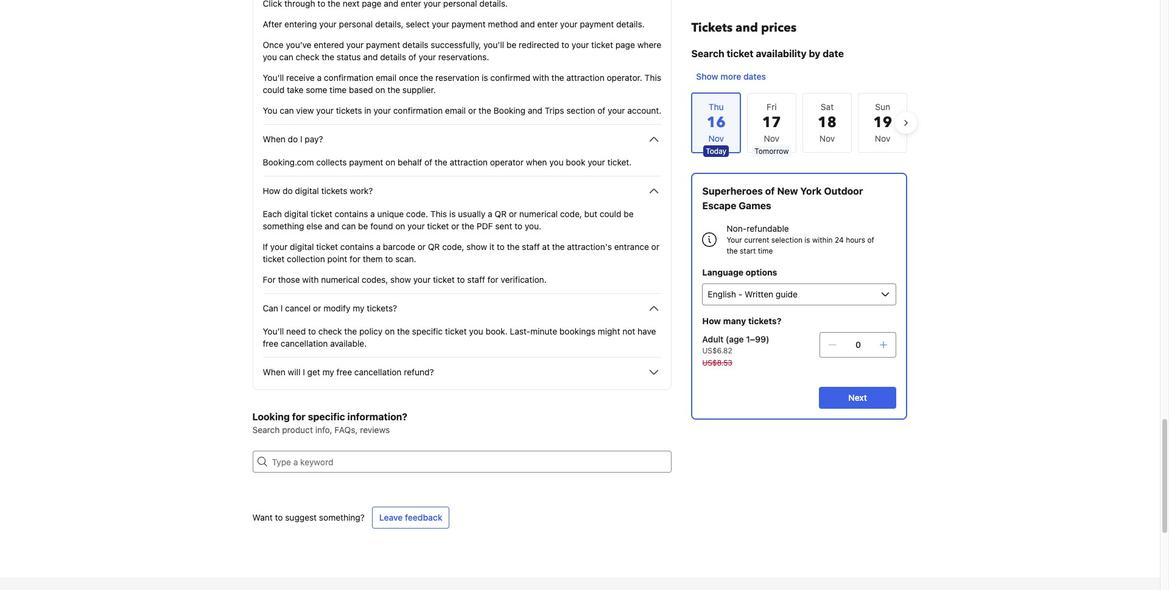 Task type: locate. For each thing, give the bounding box(es) containing it.
2 nov from the left
[[820, 133, 835, 144]]

ticket inside you'll need to check the policy on the specific ticket you book. last-minute bookings might not have free cancellation available.
[[445, 327, 467, 337]]

0 vertical spatial be
[[507, 40, 517, 50]]

1 horizontal spatial i
[[300, 134, 303, 144]]

3 nov from the left
[[875, 133, 891, 144]]

0 vertical spatial time
[[330, 85, 347, 95]]

1 vertical spatial numerical
[[321, 275, 360, 285]]

1 horizontal spatial qr
[[495, 209, 507, 219]]

my right get
[[323, 367, 334, 378]]

is left confirmed
[[482, 72, 488, 83]]

1 vertical spatial time
[[758, 247, 773, 256]]

0 vertical spatial tickets?
[[367, 303, 397, 314]]

2 horizontal spatial for
[[488, 275, 499, 285]]

0 vertical spatial do
[[288, 134, 298, 144]]

nov down 19
[[875, 133, 891, 144]]

the down 'usually'
[[462, 221, 475, 232]]

cancel
[[285, 303, 311, 314]]

nov down 18
[[820, 133, 835, 144]]

attraction down when do i pay? dropdown button
[[450, 157, 488, 168]]

tickets
[[336, 105, 362, 116], [321, 186, 348, 196]]

1 when from the top
[[263, 134, 286, 144]]

code, left but
[[560, 209, 582, 219]]

available.
[[330, 339, 367, 349]]

1 vertical spatial when
[[263, 367, 286, 378]]

code, down "each digital ticket contains a unique code. this is usually a qr or numerical code, but could be something else and can be found on your ticket or the pdf sent to you."
[[442, 242, 464, 252]]

email left once
[[376, 72, 397, 83]]

1–99)
[[747, 334, 770, 345]]

1 horizontal spatial numerical
[[520, 209, 558, 219]]

in
[[365, 105, 371, 116]]

cancellation inside you'll need to check the policy on the specific ticket you book. last-minute bookings might not have free cancellation available.
[[281, 339, 328, 349]]

1 vertical spatial do
[[283, 186, 293, 196]]

1 vertical spatial staff
[[467, 275, 485, 285]]

2 vertical spatial digital
[[290, 242, 314, 252]]

time
[[330, 85, 347, 95], [758, 247, 773, 256]]

1 vertical spatial specific
[[308, 412, 345, 423]]

show down the scan.
[[391, 275, 411, 285]]

search down looking
[[253, 425, 280, 436]]

1 vertical spatial be
[[624, 209, 634, 219]]

1 vertical spatial email
[[445, 105, 466, 116]]

1 horizontal spatial you
[[469, 327, 484, 337]]

0 horizontal spatial how
[[263, 186, 280, 196]]

section
[[567, 105, 595, 116]]

payment up successfully,
[[452, 19, 486, 29]]

details up once
[[380, 52, 406, 62]]

dates
[[744, 71, 766, 82]]

0 horizontal spatial my
[[323, 367, 334, 378]]

ticket
[[592, 40, 613, 50], [727, 48, 754, 59], [311, 209, 333, 219], [427, 221, 449, 232], [316, 242, 338, 252], [263, 254, 285, 264], [433, 275, 455, 285], [445, 327, 467, 337]]

of right hours
[[868, 236, 875, 245]]

do for when
[[288, 134, 298, 144]]

1 horizontal spatial with
[[533, 72, 549, 83]]

do for how
[[283, 186, 293, 196]]

for up 'product'
[[292, 412, 306, 423]]

for
[[263, 275, 276, 285]]

outdoor
[[824, 186, 864, 197]]

is inside "each digital ticket contains a unique code. this is usually a qr or numerical code, but could be something else and can be found on your ticket or the pdf sent to you."
[[450, 209, 456, 219]]

or right entrance
[[652, 242, 660, 252]]

0 horizontal spatial confirmation
[[324, 72, 374, 83]]

of right behalf
[[425, 157, 433, 168]]

0 horizontal spatial i
[[281, 303, 283, 314]]

1 vertical spatial free
[[337, 367, 352, 378]]

2 vertical spatial for
[[292, 412, 306, 423]]

0 horizontal spatial search
[[253, 425, 280, 436]]

1 horizontal spatial attraction
[[567, 72, 605, 83]]

0 vertical spatial this
[[645, 72, 662, 83]]

0 horizontal spatial specific
[[308, 412, 345, 423]]

1 horizontal spatial staff
[[522, 242, 540, 252]]

cancellation left refund?
[[355, 367, 402, 378]]

to right redirected
[[562, 40, 570, 50]]

york
[[801, 186, 822, 197]]

you left book.
[[469, 327, 484, 337]]

be up entrance
[[624, 209, 634, 219]]

2 vertical spatial be
[[358, 221, 368, 232]]

payment left details.
[[580, 19, 614, 29]]

do left pay? in the top of the page
[[288, 134, 298, 144]]

next button
[[819, 387, 897, 409]]

cancellation inside dropdown button
[[355, 367, 402, 378]]

a up them
[[376, 242, 381, 252]]

digital up something
[[284, 209, 308, 219]]

ticket left page
[[592, 40, 613, 50]]

0 horizontal spatial email
[[376, 72, 397, 83]]

trips
[[545, 105, 564, 116]]

when up the "booking.com"
[[263, 134, 286, 144]]

show
[[467, 242, 487, 252], [391, 275, 411, 285]]

1 horizontal spatial how
[[703, 316, 721, 327]]

i inside when will i get my free cancellation refund? dropdown button
[[303, 367, 305, 378]]

how inside dropdown button
[[263, 186, 280, 196]]

free down available.
[[337, 367, 352, 378]]

email down you'll receive a confirmation email once the reservation is confirmed with the attraction operator. this could take some time based on the supplier.
[[445, 105, 466, 116]]

how for how do digital tickets work?
[[263, 186, 280, 196]]

ticket down can i cancel or modify my tickets? 'dropdown button'
[[445, 327, 467, 337]]

when inside when will i get my free cancellation refund? dropdown button
[[263, 367, 286, 378]]

and right status
[[363, 52, 378, 62]]

i for do
[[300, 134, 303, 144]]

confirmed
[[491, 72, 531, 83]]

can down you've on the left of page
[[279, 52, 294, 62]]

attraction
[[567, 72, 605, 83], [450, 157, 488, 168]]

0 horizontal spatial with
[[302, 275, 319, 285]]

1 horizontal spatial be
[[507, 40, 517, 50]]

attraction inside you'll receive a confirmation email once the reservation is confirmed with the attraction operator. this could take some time based on the supplier.
[[567, 72, 605, 83]]

confirmation inside you'll receive a confirmation email once the reservation is confirmed with the attraction operator. this could take some time based on the supplier.
[[324, 72, 374, 83]]

can i cancel or modify my tickets?
[[263, 303, 397, 314]]

0 vertical spatial email
[[376, 72, 397, 83]]

the down entered
[[322, 52, 335, 62]]

cancellation
[[281, 339, 328, 349], [355, 367, 402, 378]]

1 vertical spatial qr
[[428, 242, 440, 252]]

you can view your tickets in your confirmation email or the booking and trips section of your account.
[[263, 105, 662, 116]]

you left "book"
[[550, 157, 564, 168]]

tickets left in
[[336, 105, 362, 116]]

not
[[623, 327, 636, 337]]

0 horizontal spatial qr
[[428, 242, 440, 252]]

0 vertical spatial my
[[353, 303, 365, 314]]

you'll
[[263, 72, 284, 83]]

is left 'usually'
[[450, 209, 456, 219]]

for inside looking for specific information? search product info, faqs, reviews
[[292, 412, 306, 423]]

when do i pay? button
[[263, 132, 662, 147]]

1 vertical spatial attraction
[[450, 157, 488, 168]]

for inside if your digital ticket contains a barcode or qr code, show it to the staff at the attraction's entrance or ticket collection point for them to scan.
[[350, 254, 361, 264]]

digital inside dropdown button
[[295, 186, 319, 196]]

is for this
[[450, 209, 456, 219]]

2 vertical spatial is
[[805, 236, 811, 245]]

0 vertical spatial code,
[[560, 209, 582, 219]]

the down when do i pay? dropdown button
[[435, 157, 448, 168]]

1 horizontal spatial is
[[482, 72, 488, 83]]

for right point
[[350, 254, 361, 264]]

nov for 17
[[764, 133, 780, 144]]

when left will
[[263, 367, 286, 378]]

check
[[296, 52, 319, 62], [318, 327, 342, 337]]

you inside you'll need to check the policy on the specific ticket you book. last-minute bookings might not have free cancellation available.
[[469, 327, 484, 337]]

0 vertical spatial staff
[[522, 242, 540, 252]]

0 horizontal spatial tickets?
[[367, 303, 397, 314]]

1 vertical spatial cancellation
[[355, 367, 402, 378]]

info,
[[315, 425, 332, 436]]

0 vertical spatial digital
[[295, 186, 319, 196]]

1 vertical spatial with
[[302, 275, 319, 285]]

nov for 18
[[820, 133, 835, 144]]

contains inside "each digital ticket contains a unique code. this is usually a qr or numerical code, but could be something else and can be found on your ticket or the pdf sent to you."
[[335, 209, 368, 219]]

with down collection
[[302, 275, 319, 285]]

information?
[[348, 412, 408, 423]]

how do digital tickets work? button
[[263, 184, 662, 199]]

1 vertical spatial for
[[488, 275, 499, 285]]

could inside you'll receive a confirmation email once the reservation is confirmed with the attraction operator. this could take some time based on the supplier.
[[263, 85, 285, 95]]

1 vertical spatial this
[[431, 209, 447, 219]]

show left the it at the top
[[467, 242, 487, 252]]

this inside you'll receive a confirmation email once the reservation is confirmed with the attraction operator. this could take some time based on the supplier.
[[645, 72, 662, 83]]

0 horizontal spatial free
[[263, 339, 278, 349]]

when inside when do i pay? dropdown button
[[263, 134, 286, 144]]

qr inside if your digital ticket contains a barcode or qr code, show it to the staff at the attraction's entrance or ticket collection point for them to scan.
[[428, 242, 440, 252]]

1 vertical spatial tickets
[[321, 186, 348, 196]]

when do i pay?
[[263, 134, 323, 144]]

1 vertical spatial my
[[323, 367, 334, 378]]

by
[[809, 48, 821, 59]]

on down unique
[[396, 221, 405, 232]]

product
[[282, 425, 313, 436]]

or right cancel
[[313, 303, 321, 314]]

staff
[[522, 242, 540, 252], [467, 275, 485, 285]]

0 vertical spatial tickets
[[336, 105, 362, 116]]

modify
[[324, 303, 351, 314]]

nov inside fri 17 nov tomorrow
[[764, 133, 780, 144]]

qr down "each digital ticket contains a unique code. this is usually a qr or numerical code, but could be something else and can be found on your ticket or the pdf sent to you."
[[428, 242, 440, 252]]

method
[[488, 19, 518, 29]]

check inside once you've entered your payment details successfully, you'll be redirected to your ticket page where you can check the status and details of your reservations.
[[296, 52, 319, 62]]

the inside the non-refundable your current selection is within 24 hours of the start time
[[727, 247, 738, 256]]

of inside superheroes of new york outdoor escape games
[[766, 186, 775, 197]]

1 horizontal spatial cancellation
[[355, 367, 402, 378]]

to right need
[[308, 327, 316, 337]]

cancellation down need
[[281, 339, 328, 349]]

0 horizontal spatial be
[[358, 221, 368, 232]]

check up available.
[[318, 327, 342, 337]]

2 when from the top
[[263, 367, 286, 378]]

be inside once you've entered your payment details successfully, you'll be redirected to your ticket page where you can check the status and details of your reservations.
[[507, 40, 517, 50]]

2 vertical spatial can
[[342, 221, 356, 232]]

looking for specific information? search product info, faqs, reviews
[[253, 412, 408, 436]]

how up adult
[[703, 316, 721, 327]]

0 vertical spatial numerical
[[520, 209, 558, 219]]

0 horizontal spatial code,
[[442, 242, 464, 252]]

1 horizontal spatial for
[[350, 254, 361, 264]]

your right redirected
[[572, 40, 589, 50]]

1 horizontal spatial specific
[[412, 327, 443, 337]]

0 horizontal spatial staff
[[467, 275, 485, 285]]

staff left at
[[522, 242, 540, 252]]

can
[[263, 303, 278, 314]]

take
[[287, 85, 304, 95]]

or up sent
[[509, 209, 517, 219]]

you for booking.com collects payment on behalf of the attraction operator when you book your ticket.
[[550, 157, 564, 168]]

1 vertical spatial contains
[[340, 242, 374, 252]]

0 vertical spatial i
[[300, 134, 303, 144]]

2 vertical spatial you
[[469, 327, 484, 337]]

1 horizontal spatial confirmation
[[393, 105, 443, 116]]

nov inside sun 19 nov
[[875, 133, 891, 144]]

scan.
[[396, 254, 417, 264]]

be right 'you'll'
[[507, 40, 517, 50]]

0 vertical spatial show
[[467, 242, 487, 252]]

operator
[[490, 157, 524, 168]]

0 horizontal spatial is
[[450, 209, 456, 219]]

qr up sent
[[495, 209, 507, 219]]

you've
[[286, 40, 312, 50]]

games
[[739, 200, 772, 211]]

0 horizontal spatial cancellation
[[281, 339, 328, 349]]

you'll receive a confirmation email once the reservation is confirmed with the attraction operator. this could take some time based on the supplier.
[[263, 72, 662, 95]]

digital inside if your digital ticket contains a barcode or qr code, show it to the staff at the attraction's entrance or ticket collection point for them to scan.
[[290, 242, 314, 252]]

specific down can i cancel or modify my tickets? 'dropdown button'
[[412, 327, 443, 337]]

2 horizontal spatial you
[[550, 157, 564, 168]]

successfully,
[[431, 40, 481, 50]]

1 horizontal spatial free
[[337, 367, 352, 378]]

digital for your
[[290, 242, 314, 252]]

ticket up show more dates
[[727, 48, 754, 59]]

to down barcode
[[385, 254, 393, 264]]

tickets
[[692, 19, 733, 36]]

2 horizontal spatial is
[[805, 236, 811, 245]]

0 horizontal spatial nov
[[764, 133, 780, 144]]

is left within
[[805, 236, 811, 245]]

digital for do
[[295, 186, 319, 196]]

i
[[300, 134, 303, 144], [281, 303, 283, 314], [303, 367, 305, 378]]

search
[[692, 48, 725, 59], [253, 425, 280, 436]]

0 vertical spatial confirmation
[[324, 72, 374, 83]]

you down once in the left top of the page
[[263, 52, 277, 62]]

0 horizontal spatial you
[[263, 52, 277, 62]]

with inside how do digital tickets work? element
[[302, 275, 319, 285]]

contains
[[335, 209, 368, 219], [340, 242, 374, 252]]

a
[[317, 72, 322, 83], [371, 209, 375, 219], [488, 209, 493, 219], [376, 242, 381, 252]]

1 horizontal spatial email
[[445, 105, 466, 116]]

code, inside if your digital ticket contains a barcode or qr code, show it to the staff at the attraction's entrance or ticket collection point for them to scan.
[[442, 242, 464, 252]]

1 vertical spatial is
[[450, 209, 456, 219]]

to inside once you've entered your payment details successfully, you'll be redirected to your ticket page where you can check the status and details of your reservations.
[[562, 40, 570, 50]]

region containing 17
[[682, 88, 918, 158]]

1 vertical spatial you
[[550, 157, 564, 168]]

payment up work?
[[349, 157, 383, 168]]

search up show
[[692, 48, 725, 59]]

or
[[468, 105, 477, 116], [509, 209, 517, 219], [451, 221, 460, 232], [418, 242, 426, 252], [652, 242, 660, 252], [313, 303, 321, 314]]

can left the found
[[342, 221, 356, 232]]

this right code. at left top
[[431, 209, 447, 219]]

faqs,
[[335, 425, 358, 436]]

my inside when will i get my free cancellation refund? dropdown button
[[323, 367, 334, 378]]

1 vertical spatial how
[[703, 316, 721, 327]]

can
[[279, 52, 294, 62], [280, 105, 294, 116], [342, 221, 356, 232]]

attraction's
[[567, 242, 612, 252]]

for left verification.
[[488, 275, 499, 285]]

0 vertical spatial how
[[263, 186, 280, 196]]

a up the some
[[317, 72, 322, 83]]

19
[[874, 113, 893, 133]]

you'll
[[263, 327, 284, 337]]

on
[[375, 85, 385, 95], [386, 157, 396, 168], [396, 221, 405, 232], [385, 327, 395, 337]]

specific inside looking for specific information? search product info, faqs, reviews
[[308, 412, 345, 423]]

numerical
[[520, 209, 558, 219], [321, 275, 360, 285]]

0 horizontal spatial attraction
[[450, 157, 488, 168]]

1 vertical spatial tickets?
[[749, 316, 782, 327]]

the up supplier.
[[421, 72, 433, 83]]

0 vertical spatial could
[[263, 85, 285, 95]]

0 vertical spatial attraction
[[567, 72, 605, 83]]

tickets?
[[367, 303, 397, 314], [749, 316, 782, 327]]

your down the scan.
[[413, 275, 431, 285]]

show more dates button
[[692, 66, 771, 88]]

do
[[288, 134, 298, 144], [283, 186, 293, 196]]

many
[[724, 316, 746, 327]]

verification.
[[501, 275, 547, 285]]

this right operator.
[[645, 72, 662, 83]]

contains down work?
[[335, 209, 368, 219]]

numerical up you.
[[520, 209, 558, 219]]

check inside you'll need to check the policy on the specific ticket you book. last-minute bookings might not have free cancellation available.
[[318, 327, 342, 337]]

1 horizontal spatial show
[[467, 242, 487, 252]]

1 horizontal spatial my
[[353, 303, 365, 314]]

book.
[[486, 327, 508, 337]]

might
[[598, 327, 620, 337]]

1 horizontal spatial this
[[645, 72, 662, 83]]

be left the found
[[358, 221, 368, 232]]

nov inside sat 18 nov
[[820, 133, 835, 144]]

0 vertical spatial can
[[279, 52, 294, 62]]

something
[[263, 221, 304, 232]]

want
[[253, 513, 273, 523]]

you inside once you've entered your payment details successfully, you'll be redirected to your ticket page where you can check the status and details of your reservations.
[[263, 52, 277, 62]]

could right but
[[600, 209, 622, 219]]

is inside you'll receive a confirmation email once the reservation is confirmed with the attraction operator. this could take some time based on the supplier.
[[482, 72, 488, 83]]

0 vertical spatial search
[[692, 48, 725, 59]]

free down you'll
[[263, 339, 278, 349]]

how for how many tickets?
[[703, 316, 721, 327]]

email
[[376, 72, 397, 83], [445, 105, 466, 116]]

and right else
[[325, 221, 340, 232]]

i inside when do i pay? dropdown button
[[300, 134, 303, 144]]

the right at
[[552, 242, 565, 252]]

when for when do i pay?
[[263, 134, 286, 144]]

nov up tomorrow on the top right of the page
[[764, 133, 780, 144]]

adult (age 1–99) us$6.82
[[703, 334, 770, 356]]

behalf
[[398, 157, 422, 168]]

digital down the "booking.com"
[[295, 186, 319, 196]]

region
[[682, 88, 918, 158]]

can right you
[[280, 105, 294, 116]]

sat 18 nov
[[818, 102, 837, 144]]

contains up them
[[340, 242, 374, 252]]

details
[[403, 40, 429, 50], [380, 52, 406, 62]]

on right policy
[[385, 327, 395, 337]]

your down code. at left top
[[408, 221, 425, 232]]

with inside you'll receive a confirmation email once the reservation is confirmed with the attraction operator. this could take some time based on the supplier.
[[533, 72, 549, 83]]

have
[[638, 327, 656, 337]]

page
[[616, 40, 635, 50]]

or inside can i cancel or modify my tickets? 'dropdown button'
[[313, 303, 321, 314]]

0 vertical spatial check
[[296, 52, 319, 62]]

ticket inside once you've entered your payment details successfully, you'll be redirected to your ticket page where you can check the status and details of your reservations.
[[592, 40, 613, 50]]

feedback
[[405, 513, 443, 523]]

0 horizontal spatial show
[[391, 275, 411, 285]]

is inside the non-refundable your current selection is within 24 hours of the start time
[[805, 236, 811, 245]]

1 nov from the left
[[764, 133, 780, 144]]

0 horizontal spatial for
[[292, 412, 306, 423]]

numerical down point
[[321, 275, 360, 285]]

my right modify
[[353, 303, 365, 314]]



Task type: describe. For each thing, give the bounding box(es) containing it.
each
[[263, 209, 282, 219]]

time inside you'll receive a confirmation email once the reservation is confirmed with the attraction operator. this could take some time based on the supplier.
[[330, 85, 347, 95]]

pay?
[[305, 134, 323, 144]]

how do digital tickets work? element
[[263, 199, 662, 286]]

entering
[[285, 19, 317, 29]]

contains inside if your digital ticket contains a barcode or qr code, show it to the staff at the attraction's entrance or ticket collection point for them to scan.
[[340, 242, 374, 252]]

and left prices
[[736, 19, 758, 36]]

date
[[823, 48, 844, 59]]

reservation
[[436, 72, 480, 83]]

status
[[337, 52, 361, 62]]

once you've entered your payment details successfully, you'll be redirected to your ticket page where you can check the status and details of your reservations.
[[263, 40, 662, 62]]

start
[[740, 247, 756, 256]]

1 vertical spatial confirmation
[[393, 105, 443, 116]]

based
[[349, 85, 373, 95]]

at
[[542, 242, 550, 252]]

Type a keyword field
[[267, 451, 672, 473]]

hours
[[846, 236, 866, 245]]

email inside you'll receive a confirmation email once the reservation is confirmed with the attraction operator. this could take some time based on the supplier.
[[376, 72, 397, 83]]

the right policy
[[397, 327, 410, 337]]

work?
[[350, 186, 373, 196]]

your
[[727, 236, 743, 245]]

0 horizontal spatial numerical
[[321, 275, 360, 285]]

bookings
[[560, 327, 596, 337]]

when for when will i get my free cancellation refund?
[[263, 367, 286, 378]]

ticket.
[[608, 157, 632, 168]]

found
[[371, 221, 393, 232]]

within
[[813, 236, 833, 245]]

pdf
[[477, 221, 493, 232]]

booking.com collects payment on behalf of the attraction operator when you book your ticket.
[[263, 157, 632, 168]]

the left booking
[[479, 105, 492, 116]]

your right enter
[[560, 19, 578, 29]]

the down once
[[388, 85, 400, 95]]

of inside the non-refundable your current selection is within 24 hours of the start time
[[868, 236, 875, 245]]

to inside you'll need to check the policy on the specific ticket you book. last-minute bookings might not have free cancellation available.
[[308, 327, 316, 337]]

collection
[[287, 254, 325, 264]]

non-
[[727, 224, 747, 234]]

2 horizontal spatial be
[[624, 209, 634, 219]]

ticket up else
[[311, 209, 333, 219]]

escape
[[703, 200, 737, 211]]

usually
[[458, 209, 486, 219]]

is for reservation
[[482, 72, 488, 83]]

i inside can i cancel or modify my tickets? 'dropdown button'
[[281, 303, 283, 314]]

on inside you'll receive a confirmation email once the reservation is confirmed with the attraction operator. this could take some time based on the supplier.
[[375, 85, 385, 95]]

the inside "each digital ticket contains a unique code. this is usually a qr or numerical code, but could be something else and can be found on your ticket or the pdf sent to you."
[[462, 221, 475, 232]]

get
[[307, 367, 320, 378]]

could inside "each digital ticket contains a unique code. this is usually a qr or numerical code, but could be something else and can be found on your ticket or the pdf sent to you."
[[600, 209, 622, 219]]

or right barcode
[[418, 242, 426, 252]]

free inside you'll need to check the policy on the specific ticket you book. last-minute bookings might not have free cancellation available.
[[263, 339, 278, 349]]

on left behalf
[[386, 157, 396, 168]]

and inside once you've entered your payment details successfully, you'll be redirected to your ticket page where you can check the status and details of your reservations.
[[363, 52, 378, 62]]

tickets and prices
[[692, 19, 797, 36]]

a inside you'll receive a confirmation email once the reservation is confirmed with the attraction operator. this could take some time based on the supplier.
[[317, 72, 322, 83]]

code.
[[406, 209, 428, 219]]

i for will
[[303, 367, 305, 378]]

enter
[[538, 19, 558, 29]]

booking
[[494, 105, 526, 116]]

when will i get my free cancellation refund?
[[263, 367, 434, 378]]

ticket down code. at left top
[[427, 221, 449, 232]]

1 horizontal spatial search
[[692, 48, 725, 59]]

the right the it at the top
[[507, 242, 520, 252]]

you'll
[[484, 40, 504, 50]]

and left trips
[[528, 105, 543, 116]]

want to suggest something?
[[253, 513, 365, 523]]

reviews
[[360, 425, 390, 436]]

sat
[[821, 102, 834, 112]]

or down you'll receive a confirmation email once the reservation is confirmed with the attraction operator. this could take some time based on the supplier.
[[468, 105, 477, 116]]

leave
[[379, 513, 403, 523]]

point
[[327, 254, 347, 264]]

of inside once you've entered your payment details successfully, you'll be redirected to your ticket page where you can check the status and details of your reservations.
[[409, 52, 417, 62]]

your right select
[[432, 19, 449, 29]]

the up available.
[[344, 327, 357, 337]]

your right in
[[374, 105, 391, 116]]

the up trips
[[552, 72, 564, 83]]

policy
[[359, 327, 383, 337]]

current
[[745, 236, 770, 245]]

sun
[[876, 102, 891, 112]]

to right want
[[275, 513, 283, 523]]

a up the found
[[371, 209, 375, 219]]

can i cancel or modify my tickets? button
[[263, 302, 662, 316]]

non-refundable your current selection is within 24 hours of the start time
[[727, 224, 875, 256]]

on inside "each digital ticket contains a unique code. this is usually a qr or numerical code, but could be something else and can be found on your ticket or the pdf sent to you."
[[396, 221, 405, 232]]

after
[[263, 19, 282, 29]]

can inside "each digital ticket contains a unique code. this is usually a qr or numerical code, but could be something else and can be found on your ticket or the pdf sent to you."
[[342, 221, 356, 232]]

tickets inside dropdown button
[[321, 186, 348, 196]]

fri
[[767, 102, 777, 112]]

some
[[306, 85, 327, 95]]

superheroes of new york outdoor escape games
[[703, 186, 864, 211]]

or down 'usually'
[[451, 221, 460, 232]]

your right the view in the top left of the page
[[316, 105, 334, 116]]

how do digital tickets work?
[[263, 186, 373, 196]]

on inside you'll need to check the policy on the specific ticket you book. last-minute bookings might not have free cancellation available.
[[385, 327, 395, 337]]

to down if your digital ticket contains a barcode or qr code, show it to the staff at the attraction's entrance or ticket collection point for them to scan.
[[457, 275, 465, 285]]

your up entered
[[319, 19, 337, 29]]

1 vertical spatial details
[[380, 52, 406, 62]]

show more dates
[[697, 71, 766, 82]]

your left account.
[[608, 105, 625, 116]]

how many tickets?
[[703, 316, 782, 327]]

code, inside "each digital ticket contains a unique code. this is usually a qr or numerical code, but could be something else and can be found on your ticket or the pdf sent to you."
[[560, 209, 582, 219]]

specific inside you'll need to check the policy on the specific ticket you book. last-minute bookings might not have free cancellation available.
[[412, 327, 443, 337]]

the inside once you've entered your payment details successfully, you'll be redirected to your ticket page where you can check the status and details of your reservations.
[[322, 52, 335, 62]]

this inside "each digital ticket contains a unique code. this is usually a qr or numerical code, but could be something else and can be found on your ticket or the pdf sent to you."
[[431, 209, 447, 219]]

adult
[[703, 334, 724, 345]]

your down successfully,
[[419, 52, 436, 62]]

sent
[[495, 221, 512, 232]]

digital inside "each digital ticket contains a unique code. this is usually a qr or numerical code, but could be something else and can be found on your ticket or the pdf sent to you."
[[284, 209, 308, 219]]

you
[[263, 105, 278, 116]]

tickets? inside 'dropdown button'
[[367, 303, 397, 314]]

time inside the non-refundable your current selection is within 24 hours of the start time
[[758, 247, 773, 256]]

and left enter
[[521, 19, 535, 29]]

you for you'll need to check the policy on the specific ticket you book. last-minute bookings might not have free cancellation available.
[[469, 327, 484, 337]]

something?
[[319, 513, 365, 523]]

personal
[[339, 19, 373, 29]]

superheroes
[[703, 186, 763, 197]]

search inside looking for specific information? search product info, faqs, reviews
[[253, 425, 280, 436]]

payment inside once you've entered your payment details successfully, you'll be redirected to your ticket page where you can check the status and details of your reservations.
[[366, 40, 400, 50]]

tomorrow
[[755, 147, 789, 156]]

reservations.
[[439, 52, 489, 62]]

options
[[746, 267, 778, 278]]

when will i get my free cancellation refund? button
[[263, 366, 662, 380]]

search ticket availability by date
[[692, 48, 844, 59]]

show inside if your digital ticket contains a barcode or qr code, show it to the staff at the attraction's entrance or ticket collection point for them to scan.
[[467, 242, 487, 252]]

receive
[[286, 72, 315, 83]]

a inside if your digital ticket contains a barcode or qr code, show it to the staff at the attraction's entrance or ticket collection point for them to scan.
[[376, 242, 381, 252]]

refund?
[[404, 367, 434, 378]]

selection
[[772, 236, 803, 245]]

minute
[[531, 327, 558, 337]]

else
[[307, 221, 323, 232]]

your inside "each digital ticket contains a unique code. this is usually a qr or numerical code, but could be something else and can be found on your ticket or the pdf sent to you."
[[408, 221, 425, 232]]

24
[[835, 236, 844, 245]]

1 horizontal spatial tickets?
[[749, 316, 782, 327]]

to inside "each digital ticket contains a unique code. this is usually a qr or numerical code, but could be something else and can be found on your ticket or the pdf sent to you."
[[515, 221, 523, 232]]

qr inside "each digital ticket contains a unique code. this is usually a qr or numerical code, but could be something else and can be found on your ticket or the pdf sent to you."
[[495, 209, 507, 219]]

staff inside if your digital ticket contains a barcode or qr code, show it to the staff at the attraction's entrance or ticket collection point for them to scan.
[[522, 242, 540, 252]]

ticket down if your digital ticket contains a barcode or qr code, show it to the staff at the attraction's entrance or ticket collection point for them to scan.
[[433, 275, 455, 285]]

next
[[849, 393, 868, 403]]

select
[[406, 19, 430, 29]]

your up status
[[347, 40, 364, 50]]

my inside can i cancel or modify my tickets? 'dropdown button'
[[353, 303, 365, 314]]

(age
[[726, 334, 744, 345]]

entrance
[[615, 242, 649, 252]]

account.
[[628, 105, 662, 116]]

prices
[[761, 19, 797, 36]]

to right the it at the top
[[497, 242, 505, 252]]

refundable
[[747, 224, 789, 234]]

and inside "each digital ticket contains a unique code. this is usually a qr or numerical code, but could be something else and can be found on your ticket or the pdf sent to you."
[[325, 221, 340, 232]]

ticket up point
[[316, 242, 338, 252]]

your right "book"
[[588, 157, 605, 168]]

0 vertical spatial details
[[403, 40, 429, 50]]

free inside dropdown button
[[337, 367, 352, 378]]

redirected
[[519, 40, 559, 50]]

1 vertical spatial can
[[280, 105, 294, 116]]

where
[[638, 40, 662, 50]]

looking
[[253, 412, 290, 423]]

new
[[778, 186, 798, 197]]

1 vertical spatial show
[[391, 275, 411, 285]]

of right section
[[598, 105, 606, 116]]

your inside if your digital ticket contains a barcode or qr code, show it to the staff at the attraction's entrance or ticket collection point for them to scan.
[[270, 242, 288, 252]]

language
[[703, 267, 744, 278]]

ticket down if
[[263, 254, 285, 264]]

booking.com
[[263, 157, 314, 168]]

but
[[585, 209, 598, 219]]

will
[[288, 367, 301, 378]]

book
[[566, 157, 586, 168]]

availability
[[756, 48, 807, 59]]

nov for 19
[[875, 133, 891, 144]]

numerical inside "each digital ticket contains a unique code. this is usually a qr or numerical code, but could be something else and can be found on your ticket or the pdf sent to you."
[[520, 209, 558, 219]]

you.
[[525, 221, 542, 232]]

can inside once you've entered your payment details successfully, you'll be redirected to your ticket page where you can check the status and details of your reservations.
[[279, 52, 294, 62]]

if your digital ticket contains a barcode or qr code, show it to the staff at the attraction's entrance or ticket collection point for them to scan.
[[263, 242, 660, 264]]

a up the pdf
[[488, 209, 493, 219]]

barcode
[[383, 242, 415, 252]]



Task type: vqa. For each thing, say whether or not it's contained in the screenshot.
the How
yes



